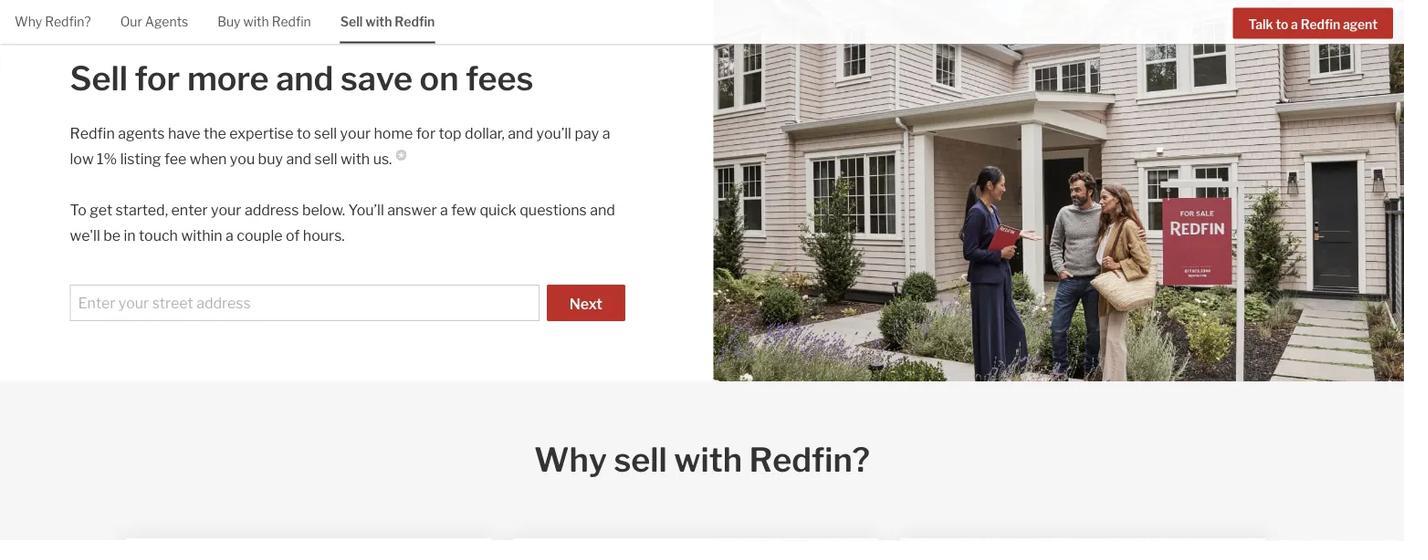 Task type: locate. For each thing, give the bounding box(es) containing it.
a left few
[[440, 201, 448, 219]]

0 horizontal spatial your
[[211, 201, 242, 219]]

fee
[[164, 150, 187, 168]]

us.
[[373, 150, 392, 168]]

to inside button
[[1276, 16, 1289, 32]]

our agents link
[[120, 0, 188, 42]]

0 horizontal spatial redfin?
[[45, 14, 91, 30]]

buy with redfin link
[[218, 0, 311, 42]]

and right questions at the left top of page
[[590, 201, 615, 219]]

for
[[135, 58, 180, 99], [416, 124, 436, 142]]

disclaimer image
[[396, 150, 407, 161]]

redfin left agent
[[1301, 16, 1341, 32]]

redfin up sell for more and save on fees on the top
[[272, 14, 311, 30]]

a inside button
[[1291, 16, 1298, 32]]

why redfin? link
[[15, 0, 91, 42]]

0 horizontal spatial to
[[297, 124, 311, 142]]

1 horizontal spatial sell
[[340, 14, 363, 30]]

redfin
[[272, 14, 311, 30], [395, 14, 435, 30], [1301, 16, 1341, 32], [70, 124, 115, 142]]

hours.
[[303, 226, 345, 244]]

1 vertical spatial why
[[534, 440, 607, 480]]

more
[[187, 58, 269, 99]]

agents
[[118, 124, 165, 142]]

sell with redfin
[[340, 14, 435, 30]]

0 horizontal spatial why
[[15, 14, 42, 30]]

why for why redfin?
[[15, 14, 42, 30]]

with inside 'link'
[[243, 14, 269, 30]]

a right pay
[[602, 124, 610, 142]]

next button
[[547, 285, 625, 321]]

a right talk
[[1291, 16, 1298, 32]]

0 vertical spatial why
[[15, 14, 42, 30]]

1 vertical spatial sell
[[70, 58, 128, 99]]

our
[[120, 14, 142, 30]]

1 vertical spatial for
[[416, 124, 436, 142]]

sell
[[340, 14, 363, 30], [70, 58, 128, 99]]

for down our agents
[[135, 58, 180, 99]]

1 horizontal spatial your
[[340, 124, 371, 142]]

fees
[[466, 58, 534, 99]]

sell for more and save on fees
[[70, 58, 534, 99]]

redfin up low
[[70, 124, 115, 142]]

0 vertical spatial for
[[135, 58, 180, 99]]

quick
[[480, 201, 517, 219]]

sell
[[314, 124, 337, 142], [315, 150, 338, 168], [614, 440, 667, 480]]

your up within
[[211, 201, 242, 219]]

buy with redfin
[[218, 14, 311, 30]]

why for why sell with redfin?
[[534, 440, 607, 480]]

pay
[[575, 124, 599, 142]]

talk
[[1249, 16, 1274, 32]]

0 vertical spatial sell
[[340, 14, 363, 30]]

redfin up on
[[395, 14, 435, 30]]

we'll
[[70, 226, 100, 244]]

Enter your street address search field
[[70, 285, 540, 321]]

0 vertical spatial your
[[340, 124, 371, 142]]

1 horizontal spatial why
[[534, 440, 607, 480]]

buy
[[258, 150, 283, 168]]

1 horizontal spatial to
[[1276, 16, 1289, 32]]

sell for sell with redfin
[[340, 14, 363, 30]]

to get started, enter your address below. you'll answer a few quick questions and we'll be in touch within a couple of hours.
[[70, 201, 615, 244]]

sell down our
[[70, 58, 128, 99]]

your inside to get started, enter your address below. you'll answer a few quick questions and we'll be in touch within a couple of hours.
[[211, 201, 242, 219]]

0 vertical spatial to
[[1276, 16, 1289, 32]]

to right expertise
[[297, 124, 311, 142]]

low
[[70, 150, 94, 168]]

save
[[341, 58, 413, 99]]

redfin? inside "link"
[[45, 14, 91, 30]]

and inside to get started, enter your address below. you'll answer a few quick questions and we'll be in touch within a couple of hours.
[[590, 201, 615, 219]]

listing
[[120, 150, 161, 168]]

why
[[15, 14, 42, 30], [534, 440, 607, 480]]

1 horizontal spatial for
[[416, 124, 436, 142]]

your
[[340, 124, 371, 142], [211, 201, 242, 219]]

and left you'll
[[508, 124, 533, 142]]

started,
[[116, 201, 168, 219]]

and
[[276, 58, 334, 99], [508, 124, 533, 142], [286, 150, 311, 168], [590, 201, 615, 219]]

1 vertical spatial redfin?
[[749, 440, 870, 480]]

0 horizontal spatial sell
[[70, 58, 128, 99]]

sell up save
[[340, 14, 363, 30]]

with
[[243, 14, 269, 30], [366, 14, 392, 30], [341, 150, 370, 168], [674, 440, 742, 480]]

your left home
[[340, 124, 371, 142]]

0 vertical spatial redfin?
[[45, 14, 91, 30]]

buy
[[218, 14, 241, 30]]

why redfin?
[[15, 14, 91, 30]]

1 vertical spatial to
[[297, 124, 311, 142]]

to
[[1276, 16, 1289, 32], [297, 124, 311, 142]]

redfin?
[[45, 14, 91, 30], [749, 440, 870, 480]]

a right within
[[226, 226, 234, 244]]

sell for sell for more and save on fees
[[70, 58, 128, 99]]

1 vertical spatial your
[[211, 201, 242, 219]]

to
[[70, 201, 87, 219]]

in
[[124, 226, 136, 244]]

why inside "link"
[[15, 14, 42, 30]]

a
[[1291, 16, 1298, 32], [602, 124, 610, 142], [440, 201, 448, 219], [226, 226, 234, 244]]

0 vertical spatial sell
[[314, 124, 337, 142]]

to right talk
[[1276, 16, 1289, 32]]

you
[[230, 150, 255, 168]]

for left top
[[416, 124, 436, 142]]



Task type: vqa. For each thing, say whether or not it's contained in the screenshot.
get
yes



Task type: describe. For each thing, give the bounding box(es) containing it.
of
[[286, 226, 300, 244]]

1 vertical spatial sell
[[315, 150, 338, 168]]

agent
[[1343, 16, 1378, 32]]

be
[[103, 226, 121, 244]]

few
[[451, 201, 477, 219]]

you'll
[[536, 124, 572, 142]]

with inside redfin agents have the expertise to sell your home for top dollar, and you'll pay a low 1% listing fee when you buy and sell with us.
[[341, 150, 370, 168]]

answer
[[387, 201, 437, 219]]

couple
[[237, 226, 283, 244]]

2 vertical spatial sell
[[614, 440, 667, 480]]

below.
[[302, 201, 345, 219]]

agents
[[145, 14, 188, 30]]

next
[[570, 295, 603, 313]]

to inside redfin agents have the expertise to sell your home for top dollar, and you'll pay a low 1% listing fee when you buy and sell with us.
[[297, 124, 311, 142]]

talk to a redfin agent
[[1249, 16, 1378, 32]]

redfin inside redfin agents have the expertise to sell your home for top dollar, and you'll pay a low 1% listing fee when you buy and sell with us.
[[70, 124, 115, 142]]

within
[[181, 226, 223, 244]]

your inside redfin agents have the expertise to sell your home for top dollar, and you'll pay a low 1% listing fee when you buy and sell with us.
[[340, 124, 371, 142]]

enter
[[171, 201, 208, 219]]

get
[[90, 201, 112, 219]]

dollar,
[[465, 124, 505, 142]]

home
[[374, 124, 413, 142]]

0 horizontal spatial for
[[135, 58, 180, 99]]

redfin inside 'link'
[[272, 14, 311, 30]]

have
[[168, 124, 201, 142]]

you'll
[[348, 201, 384, 219]]

1 horizontal spatial redfin?
[[749, 440, 870, 480]]

touch
[[139, 226, 178, 244]]

for inside redfin agents have the expertise to sell your home for top dollar, and you'll pay a low 1% listing fee when you buy and sell with us.
[[416, 124, 436, 142]]

questions
[[520, 201, 587, 219]]

when
[[190, 150, 227, 168]]

why sell with redfin?
[[534, 440, 870, 480]]

address
[[245, 201, 299, 219]]

an agent with customers in front of a redfin listing sign image
[[713, 0, 1404, 382]]

redfin inside button
[[1301, 16, 1341, 32]]

sell with redfin link
[[340, 0, 435, 42]]

and down buy with redfin on the top left of the page
[[276, 58, 334, 99]]

redfin agents have the expertise to sell your home for top dollar, and you'll pay a low 1% listing fee when you buy and sell with us.
[[70, 124, 610, 168]]

top
[[439, 124, 462, 142]]

a inside redfin agents have the expertise to sell your home for top dollar, and you'll pay a low 1% listing fee when you buy and sell with us.
[[602, 124, 610, 142]]

the
[[204, 124, 226, 142]]

on
[[420, 58, 459, 99]]

expertise
[[230, 124, 294, 142]]

talk to a redfin agent button
[[1233, 8, 1394, 39]]

our agents
[[120, 14, 188, 30]]

1%
[[97, 150, 117, 168]]

and right 'buy'
[[286, 150, 311, 168]]



